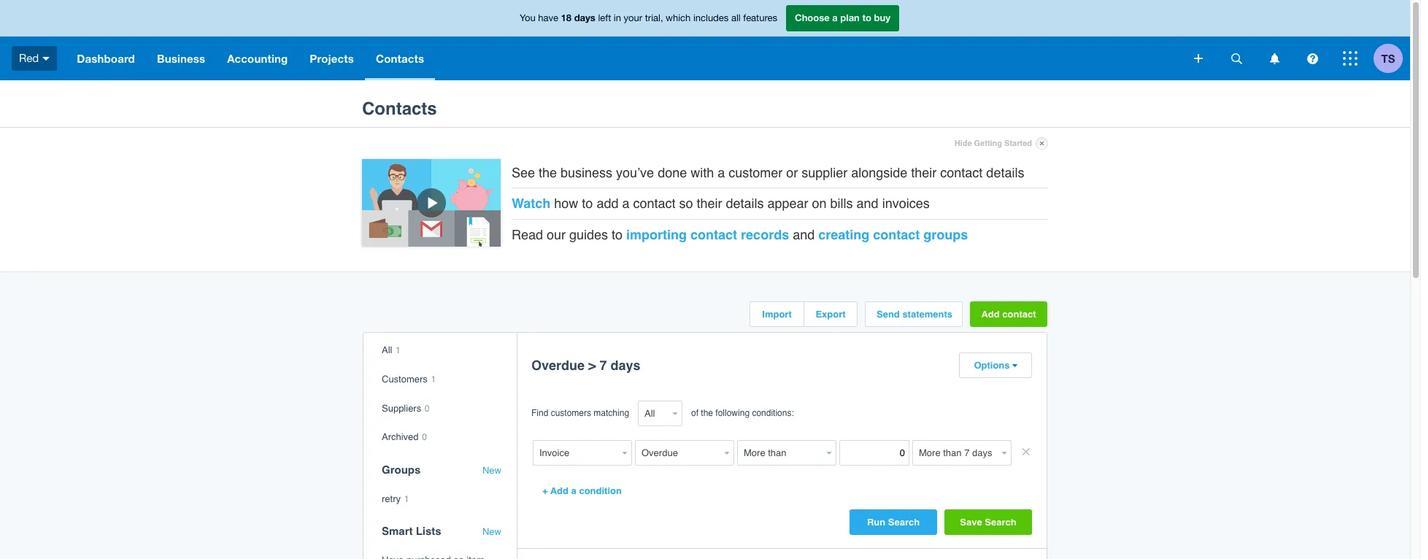 Task type: describe. For each thing, give the bounding box(es) containing it.
getting
[[975, 139, 1003, 148]]

the for of
[[701, 409, 714, 419]]

customer
[[729, 165, 783, 180]]

choose
[[795, 12, 830, 24]]

archived 0
[[382, 432, 427, 443]]

send
[[877, 309, 900, 320]]

see
[[512, 165, 535, 180]]

so
[[679, 196, 693, 211]]

find customers matching
[[532, 409, 630, 419]]

which
[[666, 13, 691, 24]]

you
[[520, 13, 536, 24]]

to for guides
[[612, 227, 623, 242]]

7
[[600, 358, 607, 373]]

ts button
[[1374, 37, 1411, 80]]

customers
[[551, 409, 592, 419]]

on
[[812, 196, 827, 211]]

condition
[[579, 486, 622, 497]]

accounting button
[[216, 37, 299, 80]]

overdue > 7 days
[[532, 358, 641, 373]]

business button
[[146, 37, 216, 80]]

0 for suppliers
[[425, 404, 430, 414]]

new link for groups
[[483, 465, 502, 476]]

all
[[382, 345, 392, 356]]

ts
[[1382, 51, 1396, 65]]

a right the with
[[718, 165, 725, 180]]

dashboard link
[[66, 37, 146, 80]]

features
[[744, 13, 778, 24]]

matching
[[594, 409, 630, 419]]

a inside banner
[[833, 12, 838, 24]]

of the following conditions:
[[692, 409, 794, 419]]

accounting
[[227, 52, 288, 65]]

options button
[[960, 354, 1032, 378]]

a inside button
[[572, 486, 577, 497]]

you have 18 days left in your trial, which includes all features
[[520, 12, 778, 24]]

appear
[[768, 196, 809, 211]]

suppliers 0
[[382, 403, 430, 414]]

1 vertical spatial and
[[793, 227, 815, 242]]

add contact
[[982, 309, 1037, 320]]

el image
[[1012, 364, 1018, 369]]

watch
[[512, 196, 551, 211]]

1 vertical spatial details
[[726, 196, 764, 211]]

suppliers
[[382, 403, 422, 414]]

creating
[[819, 227, 870, 242]]

customers
[[382, 374, 428, 385]]

run
[[867, 517, 886, 528]]

contact down "watch how to add a contact so their details appear on bills and invoices"
[[691, 227, 738, 242]]

with
[[691, 165, 714, 180]]

contact down hide
[[941, 165, 983, 180]]

1 for all
[[431, 375, 436, 385]]

choose a plan to buy
[[795, 12, 891, 24]]

1 vertical spatial contacts
[[362, 99, 437, 119]]

a right add at the left top of page
[[623, 196, 630, 211]]

guides
[[570, 227, 608, 242]]

your
[[624, 13, 643, 24]]

contacts inside popup button
[[376, 52, 424, 65]]

business
[[561, 165, 613, 180]]

archived
[[382, 432, 419, 443]]

importing contact records link
[[627, 227, 790, 242]]

0 vertical spatial their
[[912, 165, 937, 180]]

export
[[816, 309, 846, 320]]

or
[[787, 165, 798, 180]]

contact down invoices
[[874, 227, 920, 242]]

hide getting started link
[[955, 135, 1049, 152]]

send statements button
[[866, 303, 963, 327]]

run search button
[[850, 510, 938, 536]]

add inside button
[[551, 486, 569, 497]]

1 for groups
[[404, 494, 409, 504]]

overdue
[[532, 358, 585, 373]]

smart
[[382, 525, 413, 538]]

0 vertical spatial details
[[987, 165, 1025, 180]]

save search button
[[945, 510, 1033, 536]]

following
[[716, 409, 750, 419]]

creating contact groups link
[[819, 227, 969, 242]]

0 horizontal spatial to
[[582, 196, 593, 211]]

how
[[555, 196, 579, 211]]

plan
[[841, 12, 860, 24]]

bills
[[831, 196, 853, 211]]

statements
[[903, 309, 953, 320]]

new link for smart lists
[[483, 527, 502, 538]]

find
[[532, 409, 549, 419]]

retry
[[382, 493, 401, 504]]



Task type: vqa. For each thing, say whether or not it's contained in the screenshot.
middle el icon
no



Task type: locate. For each thing, give the bounding box(es) containing it.
the for see
[[539, 165, 557, 180]]

to left the buy
[[863, 12, 872, 24]]

0 horizontal spatial their
[[697, 196, 723, 211]]

records
[[741, 227, 790, 242]]

0 vertical spatial 1
[[396, 346, 401, 356]]

details
[[987, 165, 1025, 180], [726, 196, 764, 211]]

1 horizontal spatial their
[[912, 165, 937, 180]]

days for 18
[[574, 12, 596, 24]]

1 horizontal spatial svg image
[[1270, 53, 1280, 64]]

projects
[[310, 52, 354, 65]]

1 vertical spatial add
[[551, 486, 569, 497]]

1 right customers
[[431, 375, 436, 385]]

to right guides
[[612, 227, 623, 242]]

all
[[732, 13, 741, 24]]

0 vertical spatial and
[[857, 196, 879, 211]]

>
[[589, 358, 596, 373]]

see the business you've done with a customer or supplier alongside their contact details
[[512, 165, 1025, 180]]

0 vertical spatial days
[[574, 12, 596, 24]]

new for groups
[[483, 465, 502, 476]]

their right so
[[697, 196, 723, 211]]

hide getting started
[[955, 139, 1033, 148]]

days for 7
[[611, 358, 641, 373]]

0 horizontal spatial the
[[539, 165, 557, 180]]

2 new from the top
[[483, 527, 502, 538]]

search
[[889, 517, 920, 528], [985, 517, 1017, 528]]

add inside button
[[982, 309, 1000, 320]]

2 horizontal spatial 1
[[431, 375, 436, 385]]

import button
[[751, 303, 804, 327]]

1 vertical spatial their
[[697, 196, 723, 211]]

days
[[574, 12, 596, 24], [611, 358, 641, 373]]

customers 1
[[382, 374, 436, 385]]

0 right the suppliers
[[425, 404, 430, 414]]

smart lists
[[382, 525, 442, 538]]

0 vertical spatial to
[[863, 12, 872, 24]]

1 horizontal spatial add
[[982, 309, 1000, 320]]

contacts
[[376, 52, 424, 65], [362, 99, 437, 119]]

0 horizontal spatial and
[[793, 227, 815, 242]]

0 inside archived 0
[[422, 432, 427, 443]]

1 inside customers 1
[[431, 375, 436, 385]]

1 horizontal spatial details
[[987, 165, 1025, 180]]

contacts button
[[365, 37, 435, 80]]

contacts down 'contacts' popup button
[[362, 99, 437, 119]]

2 new link from the top
[[483, 527, 502, 538]]

0
[[425, 404, 430, 414], [422, 432, 427, 443]]

details up read our guides to importing contact records and creating contact groups
[[726, 196, 764, 211]]

save search
[[961, 517, 1017, 528]]

1 horizontal spatial to
[[612, 227, 623, 242]]

to
[[863, 12, 872, 24], [582, 196, 593, 211], [612, 227, 623, 242]]

2 search from the left
[[985, 517, 1017, 528]]

a left condition
[[572, 486, 577, 497]]

0 horizontal spatial search
[[889, 517, 920, 528]]

started
[[1005, 139, 1033, 148]]

1 vertical spatial new
[[483, 527, 502, 538]]

1 vertical spatial days
[[611, 358, 641, 373]]

add right +
[[551, 486, 569, 497]]

and
[[857, 196, 879, 211], [793, 227, 815, 242]]

2 vertical spatial to
[[612, 227, 623, 242]]

1 new link from the top
[[483, 465, 502, 476]]

search right save
[[985, 517, 1017, 528]]

All text field
[[638, 401, 670, 427]]

1 right all
[[396, 346, 401, 356]]

contact up 'importing'
[[633, 196, 676, 211]]

new link
[[483, 465, 502, 476], [483, 527, 502, 538]]

retry 1
[[382, 493, 409, 504]]

you've
[[616, 165, 654, 180]]

1 horizontal spatial days
[[611, 358, 641, 373]]

the right of
[[701, 409, 714, 419]]

add
[[597, 196, 619, 211]]

add contact button
[[971, 302, 1048, 327]]

details down hide getting started "link"
[[987, 165, 1025, 180]]

None text field
[[738, 441, 824, 466], [840, 441, 910, 466], [913, 441, 999, 466], [738, 441, 824, 466], [840, 441, 910, 466], [913, 441, 999, 466]]

in
[[614, 13, 621, 24]]

1 vertical spatial the
[[701, 409, 714, 419]]

+
[[543, 486, 548, 497]]

0 vertical spatial the
[[539, 165, 557, 180]]

1 vertical spatial new link
[[483, 527, 502, 538]]

contact inside button
[[1003, 309, 1037, 320]]

options
[[975, 360, 1010, 371]]

banner
[[0, 0, 1411, 80]]

0 horizontal spatial 1
[[396, 346, 401, 356]]

done
[[658, 165, 687, 180]]

search inside run search button
[[889, 517, 920, 528]]

the right see
[[539, 165, 557, 180]]

search inside save search button
[[985, 517, 1017, 528]]

import
[[763, 309, 792, 320]]

run search
[[867, 517, 920, 528]]

days right 18 at the top left of the page
[[574, 12, 596, 24]]

read our guides to importing contact records and creating contact groups
[[512, 227, 969, 242]]

18
[[561, 12, 572, 24]]

their up invoices
[[912, 165, 937, 180]]

lists
[[416, 525, 442, 538]]

red
[[19, 52, 39, 64]]

0 vertical spatial new
[[483, 465, 502, 476]]

have
[[538, 13, 559, 24]]

1 vertical spatial 1
[[431, 375, 436, 385]]

days right 7
[[611, 358, 641, 373]]

+ add a condition button
[[532, 479, 633, 504]]

svg image
[[1270, 53, 1280, 64], [43, 57, 50, 60]]

importing
[[627, 227, 687, 242]]

0 horizontal spatial add
[[551, 486, 569, 497]]

left
[[598, 13, 611, 24]]

search right run
[[889, 517, 920, 528]]

save
[[961, 517, 983, 528]]

days inside banner
[[574, 12, 596, 24]]

0 vertical spatial 0
[[425, 404, 430, 414]]

0 inside suppliers 0
[[425, 404, 430, 414]]

0 vertical spatial new link
[[483, 465, 502, 476]]

1 inside all 1
[[396, 346, 401, 356]]

contact
[[941, 165, 983, 180], [633, 196, 676, 211], [691, 227, 738, 242], [874, 227, 920, 242], [1003, 309, 1037, 320]]

a left plan on the right
[[833, 12, 838, 24]]

all 1
[[382, 345, 401, 356]]

conditions:
[[752, 409, 794, 419]]

buy
[[875, 12, 891, 24]]

1 horizontal spatial 1
[[404, 494, 409, 504]]

0 horizontal spatial details
[[726, 196, 764, 211]]

1
[[396, 346, 401, 356], [431, 375, 436, 385], [404, 494, 409, 504]]

to left add at the left top of page
[[582, 196, 593, 211]]

0 for archived
[[422, 432, 427, 443]]

0 right archived
[[422, 432, 427, 443]]

watch link
[[512, 196, 551, 211]]

export button
[[805, 303, 857, 327]]

0 vertical spatial contacts
[[376, 52, 424, 65]]

our
[[547, 227, 566, 242]]

1 vertical spatial to
[[582, 196, 593, 211]]

contacts right projects popup button
[[376, 52, 424, 65]]

1 right retry
[[404, 494, 409, 504]]

supplier
[[802, 165, 848, 180]]

add up options
[[982, 309, 1000, 320]]

read
[[512, 227, 543, 242]]

alongside
[[852, 165, 908, 180]]

svg image inside red popup button
[[43, 57, 50, 60]]

a
[[833, 12, 838, 24], [718, 165, 725, 180], [623, 196, 630, 211], [572, 486, 577, 497]]

search for run search
[[889, 517, 920, 528]]

contact up el icon at bottom right
[[1003, 309, 1037, 320]]

banner containing ts
[[0, 0, 1411, 80]]

new
[[483, 465, 502, 476], [483, 527, 502, 538]]

search for save search
[[985, 517, 1017, 528]]

to for plan
[[863, 12, 872, 24]]

hide
[[955, 139, 972, 148]]

new for smart lists
[[483, 527, 502, 538]]

and down 'on'
[[793, 227, 815, 242]]

and right bills on the right top of page
[[857, 196, 879, 211]]

svg image
[[1344, 51, 1358, 66], [1232, 53, 1243, 64], [1308, 53, 1319, 64], [1195, 54, 1204, 63]]

+ add a condition
[[543, 486, 622, 497]]

1 search from the left
[[889, 517, 920, 528]]

1 horizontal spatial the
[[701, 409, 714, 419]]

of
[[692, 409, 699, 419]]

add
[[982, 309, 1000, 320], [551, 486, 569, 497]]

1 inside retry 1
[[404, 494, 409, 504]]

None text field
[[533, 441, 619, 466], [635, 441, 722, 466], [533, 441, 619, 466], [635, 441, 722, 466]]

invoices
[[883, 196, 930, 211]]

0 horizontal spatial svg image
[[43, 57, 50, 60]]

2 horizontal spatial to
[[863, 12, 872, 24]]

1 new from the top
[[483, 465, 502, 476]]

send statements
[[877, 309, 953, 320]]

groups
[[924, 227, 969, 242]]

projects button
[[299, 37, 365, 80]]

1 vertical spatial 0
[[422, 432, 427, 443]]

business
[[157, 52, 205, 65]]

groups
[[382, 464, 421, 476]]

watch how to add a contact so their details appear on bills and invoices
[[512, 196, 930, 211]]

2 vertical spatial 1
[[404, 494, 409, 504]]

1 horizontal spatial and
[[857, 196, 879, 211]]

1 horizontal spatial search
[[985, 517, 1017, 528]]

dashboard
[[77, 52, 135, 65]]

red button
[[0, 37, 66, 80]]

0 vertical spatial add
[[982, 309, 1000, 320]]

0 horizontal spatial days
[[574, 12, 596, 24]]

includes
[[694, 13, 729, 24]]



